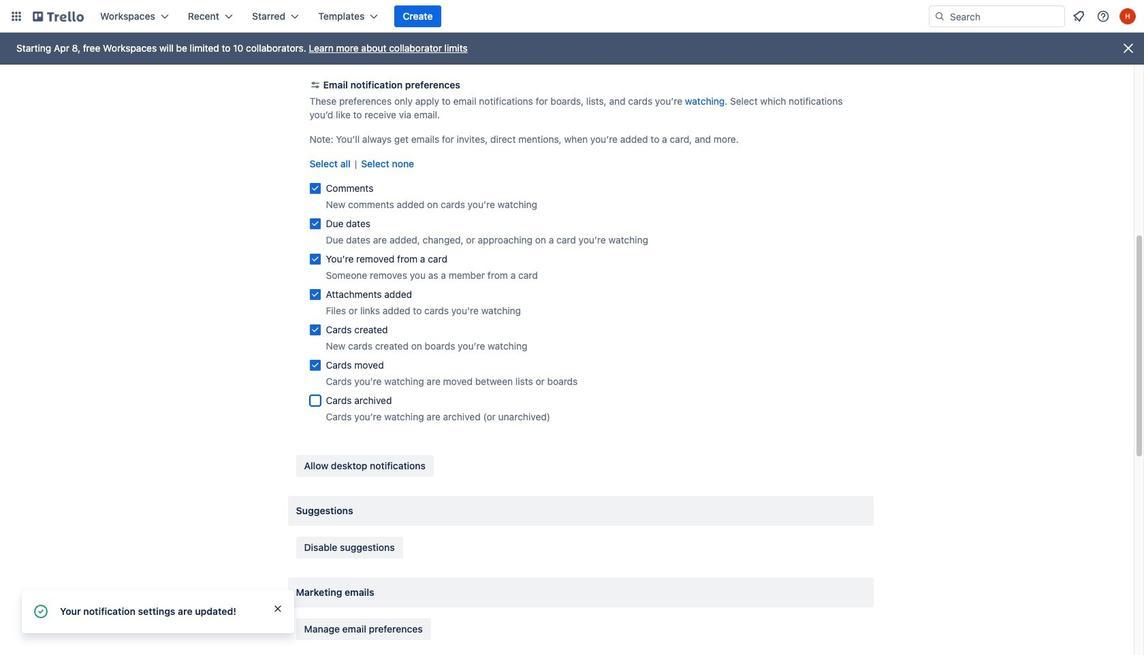 Task type: locate. For each thing, give the bounding box(es) containing it.
dismiss flag image
[[272, 604, 283, 615]]

back to home image
[[33, 5, 84, 27]]

open information menu image
[[1097, 10, 1110, 23]]

0 notifications image
[[1071, 8, 1087, 25]]



Task type: describe. For each thing, give the bounding box(es) containing it.
howard (howard38800628) image
[[1120, 8, 1136, 25]]

Search field
[[945, 7, 1065, 26]]

primary element
[[0, 0, 1144, 33]]

search image
[[935, 11, 945, 22]]



Task type: vqa. For each thing, say whether or not it's contained in the screenshot.
Filter by name TEXT FIELD
no



